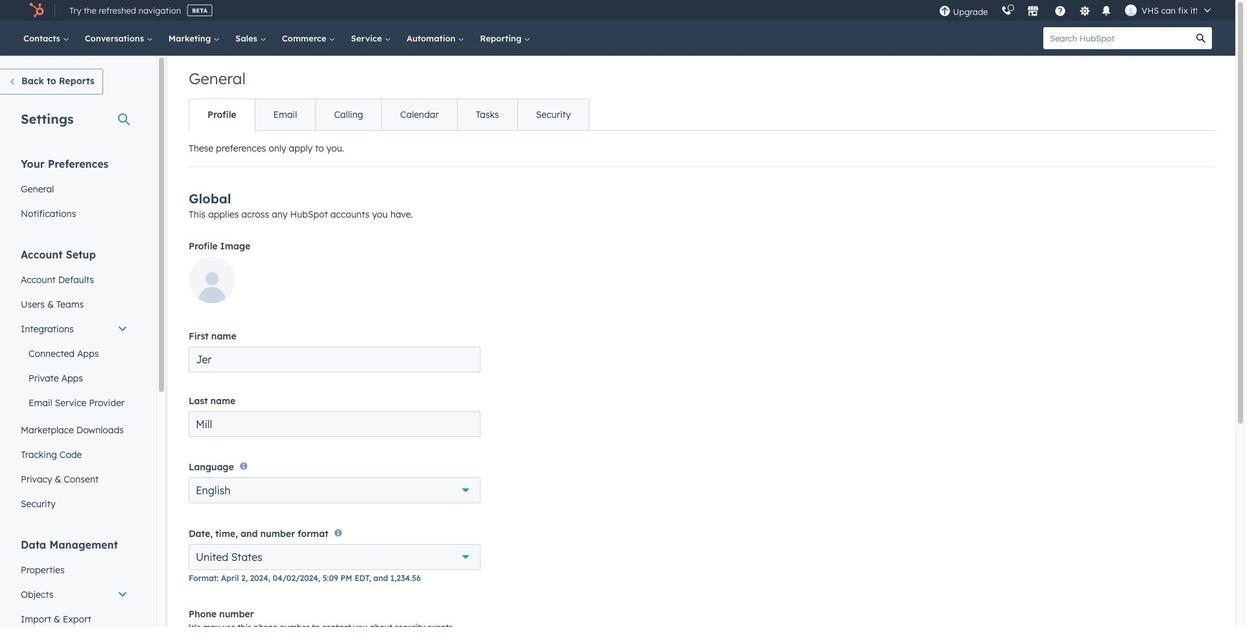 Task type: locate. For each thing, give the bounding box(es) containing it.
navigation
[[189, 99, 590, 131]]

menu
[[933, 0, 1220, 21]]

data management element
[[13, 538, 136, 628]]

marketplaces image
[[1027, 6, 1039, 18]]

None text field
[[189, 347, 481, 373], [189, 412, 481, 438], [189, 347, 481, 373], [189, 412, 481, 438]]

account setup element
[[13, 248, 136, 517]]

jer mill image
[[1125, 5, 1137, 16]]



Task type: describe. For each thing, give the bounding box(es) containing it.
your preferences element
[[13, 157, 136, 226]]

Search HubSpot search field
[[1044, 27, 1190, 49]]



Task type: vqa. For each thing, say whether or not it's contained in the screenshot.
NAVIGATION
yes



